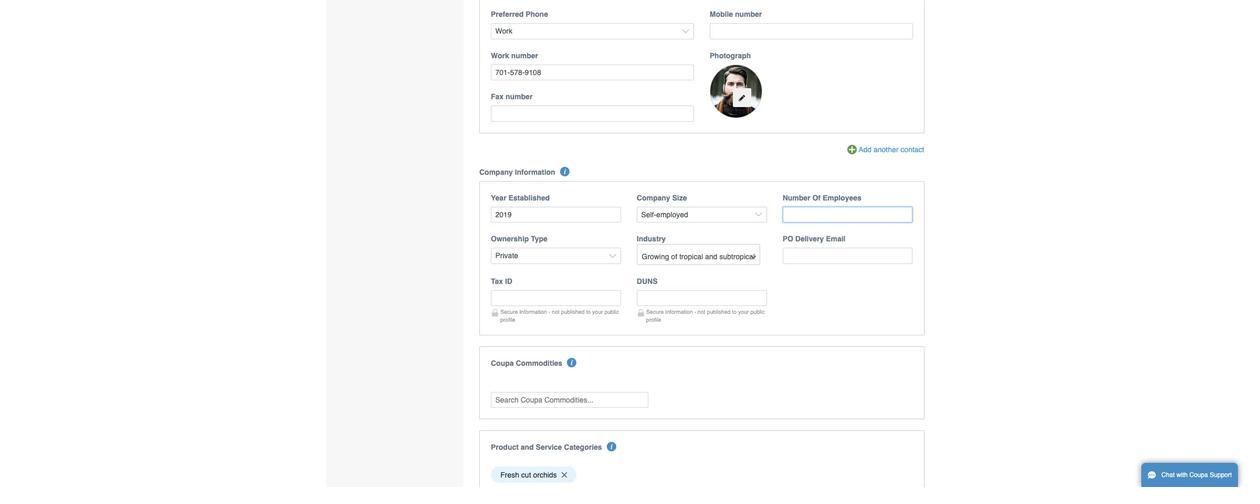 Task type: vqa. For each thing, say whether or not it's contained in the screenshot.
second - from the left
yes



Task type: describe. For each thing, give the bounding box(es) containing it.
public for tax id
[[605, 309, 619, 315]]

size
[[672, 194, 687, 202]]

not for duns
[[698, 309, 705, 315]]

type
[[531, 235, 548, 243]]

po
[[783, 235, 793, 243]]

industry
[[637, 235, 666, 243]]

fresh
[[500, 471, 519, 479]]

with
[[1177, 471, 1188, 479]]

fresh cut orchids option
[[491, 467, 577, 483]]

service
[[536, 443, 562, 452]]

add another contact button
[[848, 144, 924, 156]]

information up established
[[515, 168, 555, 176]]

published for tax id
[[561, 309, 585, 315]]

additional information image for product and service categories
[[607, 442, 616, 452]]

change image image
[[738, 94, 746, 102]]

mobile number
[[710, 10, 762, 19]]

fresh cut orchids
[[500, 471, 557, 479]]

number of employees
[[783, 194, 861, 202]]

support
[[1210, 471, 1232, 479]]

po delivery email
[[783, 235, 846, 243]]

ownership type
[[491, 235, 548, 243]]

to for duns
[[732, 309, 737, 315]]

Tax ID text field
[[491, 290, 621, 306]]

product
[[491, 443, 519, 452]]

secure information - not published to your public profile for tax id
[[500, 309, 619, 323]]

ownership
[[491, 235, 529, 243]]

public for duns
[[750, 309, 765, 315]]

of
[[812, 194, 821, 202]]

to for tax id
[[586, 309, 591, 315]]

0 horizontal spatial coupa
[[491, 359, 514, 367]]

Search Coupa Commodities... field
[[491, 392, 648, 408]]

another
[[874, 145, 899, 154]]

year established
[[491, 194, 550, 202]]

employees
[[823, 194, 861, 202]]

tax
[[491, 277, 503, 286]]

fax number
[[491, 93, 533, 101]]

email
[[826, 235, 846, 243]]

add
[[859, 145, 872, 154]]

duns
[[637, 277, 658, 286]]

contact
[[901, 145, 924, 154]]

Number Of Employees text field
[[783, 207, 913, 223]]

categories
[[564, 443, 602, 452]]

number for fax number
[[506, 93, 533, 101]]

secure for duns
[[646, 309, 664, 315]]

Industry text field
[[638, 248, 759, 265]]

your for duns
[[738, 309, 749, 315]]

Work number text field
[[491, 65, 694, 81]]

established
[[508, 194, 550, 202]]

profile for duns
[[646, 316, 661, 323]]

DUNS text field
[[637, 290, 767, 306]]

selected list box
[[487, 464, 916, 486]]

id
[[505, 277, 512, 286]]

delivery
[[795, 235, 824, 243]]

company for company information
[[479, 168, 513, 176]]

chat with coupa support
[[1162, 471, 1232, 479]]



Task type: locate. For each thing, give the bounding box(es) containing it.
additional information image for company information
[[560, 167, 570, 176]]

2 secure from the left
[[646, 309, 664, 315]]

1 vertical spatial number
[[511, 51, 538, 60]]

company left size
[[637, 194, 670, 202]]

1 horizontal spatial public
[[750, 309, 765, 315]]

0 vertical spatial coupa
[[491, 359, 514, 367]]

profile down duns
[[646, 316, 661, 323]]

number right work
[[511, 51, 538, 60]]

company size
[[637, 194, 687, 202]]

not for tax id
[[552, 309, 560, 315]]

1 horizontal spatial coupa
[[1190, 471, 1208, 479]]

public
[[605, 309, 619, 315], [750, 309, 765, 315]]

tax id
[[491, 277, 512, 286]]

0 vertical spatial company
[[479, 168, 513, 176]]

1 public from the left
[[605, 309, 619, 315]]

2 - from the left
[[694, 309, 696, 315]]

published down duns text field
[[707, 309, 731, 315]]

photograph image
[[710, 65, 762, 118]]

secure down the id
[[500, 309, 518, 315]]

1 vertical spatial coupa
[[1190, 471, 1208, 479]]

0 horizontal spatial public
[[605, 309, 619, 315]]

not down tax id text box
[[552, 309, 560, 315]]

orchids
[[533, 471, 557, 479]]

2 profile from the left
[[646, 316, 661, 323]]

additional information image up year established text box
[[560, 167, 570, 176]]

secure information - not published to your public profile down tax id text box
[[500, 309, 619, 323]]

secure information - not published to your public profile for duns
[[646, 309, 765, 323]]

company information
[[479, 168, 555, 176]]

additional information image right categories
[[607, 442, 616, 452]]

to down duns text field
[[732, 309, 737, 315]]

0 horizontal spatial secure information - not published to your public profile
[[500, 309, 619, 323]]

your for tax id
[[592, 309, 603, 315]]

to down tax id text box
[[586, 309, 591, 315]]

2 published from the left
[[707, 309, 731, 315]]

chat
[[1162, 471, 1175, 479]]

profile for tax id
[[500, 316, 515, 323]]

profile down the id
[[500, 316, 515, 323]]

chat with coupa support button
[[1141, 463, 1238, 487]]

to
[[586, 309, 591, 315], [732, 309, 737, 315]]

secure
[[500, 309, 518, 315], [646, 309, 664, 315]]

0 horizontal spatial -
[[548, 309, 550, 315]]

number
[[783, 194, 810, 202]]

1 horizontal spatial to
[[732, 309, 737, 315]]

number
[[735, 10, 762, 19], [511, 51, 538, 60], [506, 93, 533, 101]]

photograph
[[710, 51, 751, 60]]

work
[[491, 51, 509, 60]]

0 horizontal spatial secure
[[500, 309, 518, 315]]

2 not from the left
[[698, 309, 705, 315]]

coupa commodities
[[491, 359, 562, 367]]

additional information image
[[567, 358, 577, 367]]

profile
[[500, 316, 515, 323], [646, 316, 661, 323]]

coupa right with
[[1190, 471, 1208, 479]]

cut
[[521, 471, 531, 479]]

number right fax
[[506, 93, 533, 101]]

preferred
[[491, 10, 524, 19]]

1 vertical spatial additional information image
[[607, 442, 616, 452]]

- down duns text field
[[694, 309, 696, 315]]

Fax number text field
[[491, 106, 694, 122]]

information
[[515, 168, 555, 176], [519, 309, 547, 315], [665, 309, 693, 315]]

company up year
[[479, 168, 513, 176]]

1 your from the left
[[592, 309, 603, 315]]

not down duns text field
[[698, 309, 705, 315]]

company
[[479, 168, 513, 176], [637, 194, 670, 202]]

1 secure from the left
[[500, 309, 518, 315]]

2 secure information - not published to your public profile from the left
[[646, 309, 765, 323]]

information down duns text field
[[665, 309, 693, 315]]

number for mobile number
[[735, 10, 762, 19]]

0 horizontal spatial company
[[479, 168, 513, 176]]

1 horizontal spatial secure
[[646, 309, 664, 315]]

Mobile number text field
[[710, 23, 913, 39]]

2 public from the left
[[750, 309, 765, 315]]

coupa left commodities at left bottom
[[491, 359, 514, 367]]

secure for tax id
[[500, 309, 518, 315]]

0 vertical spatial number
[[735, 10, 762, 19]]

your down duns text field
[[738, 309, 749, 315]]

product and service categories
[[491, 443, 602, 452]]

0 horizontal spatial additional information image
[[560, 167, 570, 176]]

not
[[552, 309, 560, 315], [698, 309, 705, 315]]

2 vertical spatial number
[[506, 93, 533, 101]]

- for duns
[[694, 309, 696, 315]]

2 to from the left
[[732, 309, 737, 315]]

1 vertical spatial company
[[637, 194, 670, 202]]

coupa inside button
[[1190, 471, 1208, 479]]

commodities
[[516, 359, 562, 367]]

1 profile from the left
[[500, 316, 515, 323]]

phone
[[526, 10, 548, 19]]

1 published from the left
[[561, 309, 585, 315]]

year
[[491, 194, 506, 202]]

PO Delivery Email text field
[[783, 248, 913, 264]]

information for duns
[[665, 309, 693, 315]]

0 horizontal spatial published
[[561, 309, 585, 315]]

1 horizontal spatial your
[[738, 309, 749, 315]]

1 secure information - not published to your public profile from the left
[[500, 309, 619, 323]]

1 horizontal spatial company
[[637, 194, 670, 202]]

- down tax id text box
[[548, 309, 550, 315]]

work number
[[491, 51, 538, 60]]

fax
[[491, 93, 504, 101]]

published for duns
[[707, 309, 731, 315]]

additional information image
[[560, 167, 570, 176], [607, 442, 616, 452]]

-
[[548, 309, 550, 315], [694, 309, 696, 315]]

and
[[521, 443, 534, 452]]

add another contact
[[859, 145, 924, 154]]

0 horizontal spatial not
[[552, 309, 560, 315]]

1 horizontal spatial not
[[698, 309, 705, 315]]

0 horizontal spatial profile
[[500, 316, 515, 323]]

1 horizontal spatial additional information image
[[607, 442, 616, 452]]

0 horizontal spatial your
[[592, 309, 603, 315]]

0 vertical spatial additional information image
[[560, 167, 570, 176]]

1 horizontal spatial published
[[707, 309, 731, 315]]

Year Established text field
[[491, 207, 621, 223]]

mobile
[[710, 10, 733, 19]]

secure information - not published to your public profile
[[500, 309, 619, 323], [646, 309, 765, 323]]

published
[[561, 309, 585, 315], [707, 309, 731, 315]]

0 horizontal spatial to
[[586, 309, 591, 315]]

number for work number
[[511, 51, 538, 60]]

preferred phone
[[491, 10, 548, 19]]

1 to from the left
[[586, 309, 591, 315]]

information for tax id
[[519, 309, 547, 315]]

- for tax id
[[548, 309, 550, 315]]

your down tax id text box
[[592, 309, 603, 315]]

information down tax id text box
[[519, 309, 547, 315]]

2 your from the left
[[738, 309, 749, 315]]

1 horizontal spatial -
[[694, 309, 696, 315]]

1 not from the left
[[552, 309, 560, 315]]

secure down duns
[[646, 309, 664, 315]]

company for company size
[[637, 194, 670, 202]]

1 horizontal spatial profile
[[646, 316, 661, 323]]

coupa
[[491, 359, 514, 367], [1190, 471, 1208, 479]]

your
[[592, 309, 603, 315], [738, 309, 749, 315]]

number right the mobile
[[735, 10, 762, 19]]

secure information - not published to your public profile down duns text field
[[646, 309, 765, 323]]

1 - from the left
[[548, 309, 550, 315]]

published down tax id text box
[[561, 309, 585, 315]]

1 horizontal spatial secure information - not published to your public profile
[[646, 309, 765, 323]]



